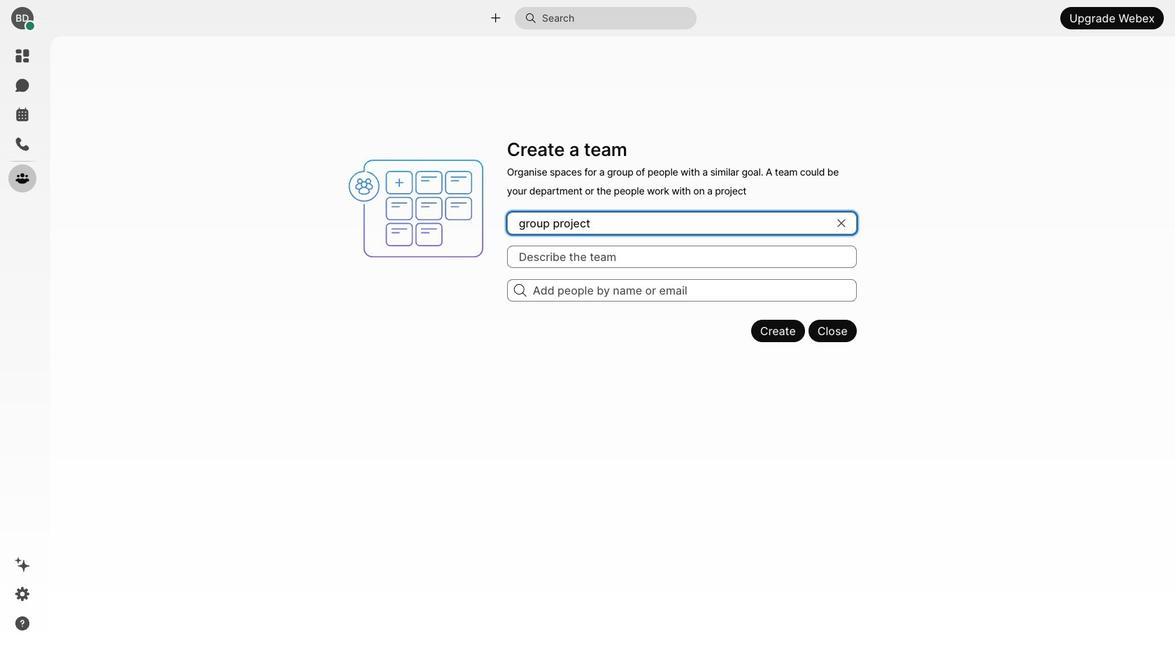 Task type: describe. For each thing, give the bounding box(es) containing it.
Describe the team text field
[[507, 246, 857, 268]]

search_18 image
[[514, 284, 527, 297]]



Task type: vqa. For each thing, say whether or not it's contained in the screenshot.
Add people by name or email Text Field
yes



Task type: locate. For each thing, give the bounding box(es) containing it.
webex tab list
[[8, 42, 36, 192]]

navigation
[[0, 36, 45, 650]]

Add people by name or email text field
[[507, 279, 857, 302]]

Name the team (required) text field
[[507, 212, 857, 234]]

create a team image
[[342, 134, 499, 283]]



